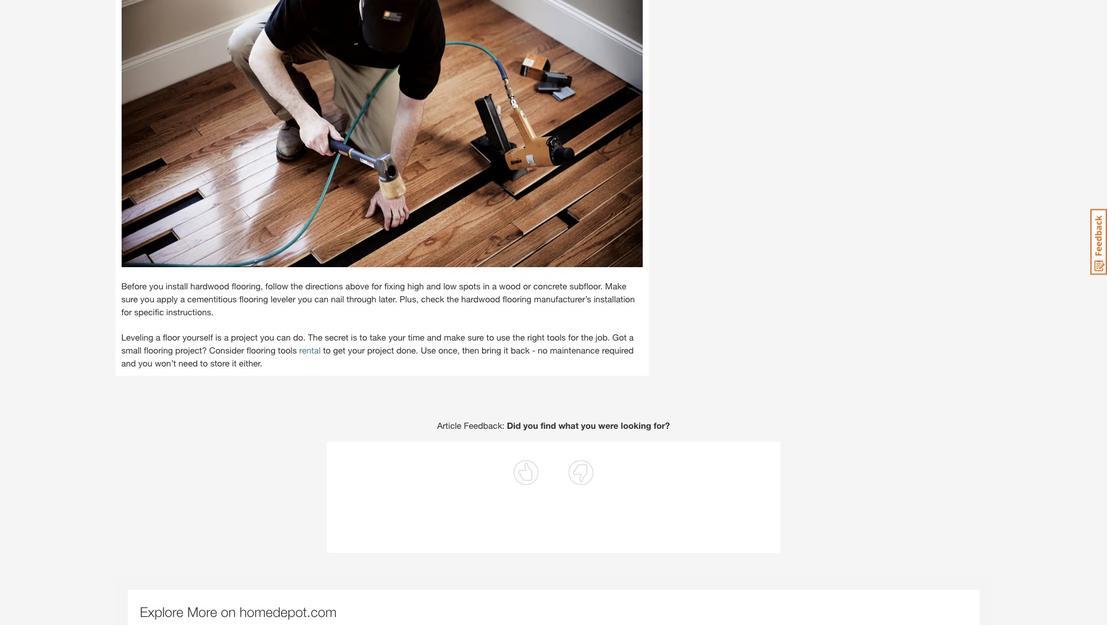 Task type: describe. For each thing, give the bounding box(es) containing it.
rental
[[299, 346, 321, 356]]

job.
[[596, 333, 610, 343]]

were
[[599, 421, 619, 431]]

required
[[602, 346, 634, 356]]

make
[[444, 333, 465, 343]]

a up consider
[[224, 333, 229, 343]]

for?
[[654, 421, 670, 431]]

did
[[507, 421, 521, 431]]

nail
[[331, 294, 344, 305]]

get
[[333, 346, 346, 356]]

feedback link image
[[1091, 209, 1108, 276]]

you right did
[[523, 421, 538, 431]]

1 is from the left
[[215, 333, 222, 343]]

leveling a floor yourself is a project you can do. the secret is to take your time and make sure to use the right tools for the job. got a small flooring project? consider flooring tools
[[121, 333, 634, 356]]

the down low
[[447, 294, 459, 305]]

you up specific
[[140, 294, 154, 305]]

you right leveler
[[298, 294, 312, 305]]

instructions.
[[166, 307, 214, 318]]

back
[[511, 346, 530, 356]]

in
[[483, 281, 490, 292]]

secret
[[325, 333, 349, 343]]

project inside the to get your project done. use once, then bring it back - no maintenance required and you won't need to store it either.
[[367, 346, 394, 356]]

fixing
[[385, 281, 405, 292]]

or
[[523, 281, 531, 292]]

got
[[613, 333, 627, 343]]

once,
[[439, 346, 460, 356]]

0 vertical spatial for
[[372, 281, 382, 292]]

won't
[[155, 359, 176, 369]]

and inside leveling a floor yourself is a project you can do. the secret is to take your time and make sure to use the right tools for the job. got a small flooring project? consider flooring tools
[[427, 333, 442, 343]]

follow
[[266, 281, 288, 292]]

what
[[559, 421, 579, 431]]

later. plus,
[[379, 294, 419, 305]]

and inside before you install hardwood flooring, follow the directions above for fixing high and low spots in a wood or concrete subfloor. make sure you apply a cementitious flooring leveler you can nail through later. plus, check the hardwood flooring manufacturer's installation for specific instructions.
[[427, 281, 441, 292]]

consider
[[209, 346, 244, 356]]

bring
[[482, 346, 502, 356]]

leveling
[[121, 333, 153, 343]]

flooring,
[[232, 281, 263, 292]]

you up apply
[[149, 281, 163, 292]]

can inside before you install hardwood flooring, follow the directions above for fixing high and low spots in a wood or concrete subfloor. make sure you apply a cementitious flooring leveler you can nail through later. plus, check the hardwood flooring manufacturer's installation for specific instructions.
[[315, 294, 329, 305]]

wood
[[499, 281, 521, 292]]

article feedback: did you find what you were looking for?
[[437, 421, 670, 431]]

small
[[121, 346, 142, 356]]

1 vertical spatial for
[[121, 307, 132, 318]]

and inside the to get your project done. use once, then bring it back - no maintenance required and you won't need to store it either.
[[121, 359, 136, 369]]

on
[[221, 605, 236, 621]]

through
[[347, 294, 377, 305]]

the
[[308, 333, 323, 343]]

0 horizontal spatial it
[[232, 359, 237, 369]]

0 vertical spatial tools
[[547, 333, 566, 343]]

cementitious
[[187, 294, 237, 305]]

-
[[532, 346, 536, 356]]

floor
[[163, 333, 180, 343]]

leveler
[[271, 294, 296, 305]]

store
[[210, 359, 230, 369]]

article
[[437, 421, 462, 431]]

to left get
[[323, 346, 331, 356]]

a right in
[[492, 281, 497, 292]]

flooring up either.
[[247, 346, 276, 356]]

2 is from the left
[[351, 333, 357, 343]]

a left floor
[[156, 333, 160, 343]]

the up back
[[513, 333, 525, 343]]

install
[[166, 281, 188, 292]]

specific
[[134, 307, 164, 318]]

a man installing hardwood boards after leveling a floor. image
[[121, 0, 643, 268]]

find
[[541, 421, 556, 431]]

0 vertical spatial hardwood
[[190, 281, 229, 292]]

sure inside leveling a floor yourself is a project you can do. the secret is to take your time and make sure to use the right tools for the job. got a small flooring project? consider flooring tools
[[468, 333, 484, 343]]

to right need
[[200, 359, 208, 369]]

a right the got
[[629, 333, 634, 343]]

use
[[497, 333, 511, 343]]

time
[[408, 333, 425, 343]]

to get your project done. use once, then bring it back - no maintenance required and you won't need to store it either.
[[121, 346, 634, 369]]

1 horizontal spatial it
[[504, 346, 509, 356]]



Task type: vqa. For each thing, say whether or not it's contained in the screenshot.
the rightmost 'can'
yes



Task type: locate. For each thing, give the bounding box(es) containing it.
is
[[215, 333, 222, 343], [351, 333, 357, 343]]

above
[[346, 281, 369, 292]]

concrete
[[534, 281, 567, 292]]

0 vertical spatial can
[[315, 294, 329, 305]]

the left job.
[[581, 333, 594, 343]]

1 horizontal spatial sure
[[468, 333, 484, 343]]

2 vertical spatial for
[[569, 333, 579, 343]]

hardwood
[[190, 281, 229, 292], [461, 294, 500, 305]]

high
[[408, 281, 424, 292]]

right
[[527, 333, 545, 343]]

make
[[605, 281, 627, 292]]

you up either.
[[260, 333, 274, 343]]

for
[[372, 281, 382, 292], [121, 307, 132, 318], [569, 333, 579, 343]]

your inside leveling a floor yourself is a project you can do. the secret is to take your time and make sure to use the right tools for the job. got a small flooring project? consider flooring tools
[[389, 333, 406, 343]]

and
[[427, 281, 441, 292], [427, 333, 442, 343], [121, 359, 136, 369]]

can inside leveling a floor yourself is a project you can do. the secret is to take your time and make sure to use the right tools for the job. got a small flooring project? consider flooring tools
[[277, 333, 291, 343]]

more
[[187, 605, 217, 621]]

project inside leveling a floor yourself is a project you can do. the secret is to take your time and make sure to use the right tools for the job. got a small flooring project? consider flooring tools
[[231, 333, 258, 343]]

0 horizontal spatial can
[[277, 333, 291, 343]]

flooring
[[239, 294, 268, 305], [503, 294, 532, 305], [144, 346, 173, 356], [247, 346, 276, 356]]

before you install hardwood flooring, follow the directions above for fixing high and low spots in a wood or concrete subfloor. make sure you apply a cementitious flooring leveler you can nail through later. plus, check the hardwood flooring manufacturer's installation for specific instructions.
[[121, 281, 635, 318]]

for inside leveling a floor yourself is a project you can do. the secret is to take your time and make sure to use the right tools for the job. got a small flooring project? consider flooring tools
[[569, 333, 579, 343]]

a
[[492, 281, 497, 292], [180, 294, 185, 305], [156, 333, 160, 343], [224, 333, 229, 343], [629, 333, 634, 343]]

0 horizontal spatial for
[[121, 307, 132, 318]]

1 vertical spatial your
[[348, 346, 365, 356]]

maintenance
[[550, 346, 600, 356]]

0 horizontal spatial tools
[[278, 346, 297, 356]]

1 horizontal spatial project
[[367, 346, 394, 356]]

project?
[[175, 346, 207, 356]]

looking
[[621, 421, 652, 431]]

sure inside before you install hardwood flooring, follow the directions above for fixing high and low spots in a wood or concrete subfloor. make sure you apply a cementitious flooring leveler you can nail through later. plus, check the hardwood flooring manufacturer's installation for specific instructions.
[[121, 294, 138, 305]]

you left were
[[581, 421, 596, 431]]

manufacturer's
[[534, 294, 592, 305]]

to
[[360, 333, 367, 343], [487, 333, 494, 343], [323, 346, 331, 356], [200, 359, 208, 369]]

tools up no
[[547, 333, 566, 343]]

tools
[[547, 333, 566, 343], [278, 346, 297, 356]]

for left fixing
[[372, 281, 382, 292]]

flooring down the flooring,
[[239, 294, 268, 305]]

0 horizontal spatial hardwood
[[190, 281, 229, 292]]

0 horizontal spatial is
[[215, 333, 222, 343]]

project up consider
[[231, 333, 258, 343]]

explore
[[140, 605, 183, 621]]

you
[[149, 281, 163, 292], [140, 294, 154, 305], [298, 294, 312, 305], [260, 333, 274, 343], [138, 359, 152, 369], [523, 421, 538, 431], [581, 421, 596, 431]]

before
[[121, 281, 147, 292]]

2 horizontal spatial for
[[569, 333, 579, 343]]

for left specific
[[121, 307, 132, 318]]

sure down before at left top
[[121, 294, 138, 305]]

you inside leveling a floor yourself is a project you can do. the secret is to take your time and make sure to use the right tools for the job. got a small flooring project? consider flooring tools
[[260, 333, 274, 343]]

1 vertical spatial hardwood
[[461, 294, 500, 305]]

can
[[315, 294, 329, 305], [277, 333, 291, 343]]

0 vertical spatial it
[[504, 346, 509, 356]]

the up leveler
[[291, 281, 303, 292]]

to up bring in the bottom of the page
[[487, 333, 494, 343]]

low
[[443, 281, 457, 292]]

and up use
[[427, 333, 442, 343]]

1 vertical spatial can
[[277, 333, 291, 343]]

and up check
[[427, 281, 441, 292]]

need
[[179, 359, 198, 369]]

1 horizontal spatial is
[[351, 333, 357, 343]]

spots
[[459, 281, 481, 292]]

1 vertical spatial it
[[232, 359, 237, 369]]

a down install
[[180, 294, 185, 305]]

flooring down wood
[[503, 294, 532, 305]]

is up consider
[[215, 333, 222, 343]]

0 vertical spatial your
[[389, 333, 406, 343]]

project
[[231, 333, 258, 343], [367, 346, 394, 356]]

explore more on homedepot.com
[[140, 605, 337, 621]]

1 vertical spatial and
[[427, 333, 442, 343]]

the
[[291, 281, 303, 292], [447, 294, 459, 305], [513, 333, 525, 343], [581, 333, 594, 343]]

can down the directions
[[315, 294, 329, 305]]

do.
[[293, 333, 306, 343]]

then
[[462, 346, 479, 356]]

directions
[[305, 281, 343, 292]]

hardwood down in
[[461, 294, 500, 305]]

project down take
[[367, 346, 394, 356]]

use
[[421, 346, 436, 356]]

sure
[[121, 294, 138, 305], [468, 333, 484, 343]]

it right store at bottom left
[[232, 359, 237, 369]]

1 vertical spatial sure
[[468, 333, 484, 343]]

it down use
[[504, 346, 509, 356]]

0 vertical spatial and
[[427, 281, 441, 292]]

you down small
[[138, 359, 152, 369]]

homedepot.com
[[240, 605, 337, 621]]

your
[[389, 333, 406, 343], [348, 346, 365, 356]]

check
[[421, 294, 445, 305]]

it
[[504, 346, 509, 356], [232, 359, 237, 369]]

flooring up won't
[[144, 346, 173, 356]]

yourself
[[183, 333, 213, 343]]

feedback:
[[464, 421, 505, 431]]

1 horizontal spatial for
[[372, 281, 382, 292]]

1 vertical spatial project
[[367, 346, 394, 356]]

either.
[[239, 359, 262, 369]]

1 horizontal spatial hardwood
[[461, 294, 500, 305]]

take
[[370, 333, 386, 343]]

installation
[[594, 294, 635, 305]]

is right secret
[[351, 333, 357, 343]]

sure up then
[[468, 333, 484, 343]]

apply
[[157, 294, 178, 305]]

2 vertical spatial and
[[121, 359, 136, 369]]

for up maintenance
[[569, 333, 579, 343]]

done.
[[397, 346, 419, 356]]

rental link
[[299, 346, 321, 356]]

0 horizontal spatial sure
[[121, 294, 138, 305]]

your right get
[[348, 346, 365, 356]]

tools down "do."
[[278, 346, 297, 356]]

can left "do."
[[277, 333, 291, 343]]

0 vertical spatial sure
[[121, 294, 138, 305]]

0 horizontal spatial project
[[231, 333, 258, 343]]

hardwood up cementitious
[[190, 281, 229, 292]]

1 horizontal spatial can
[[315, 294, 329, 305]]

your inside the to get your project done. use once, then bring it back - no maintenance required and you won't need to store it either.
[[348, 346, 365, 356]]

1 horizontal spatial your
[[389, 333, 406, 343]]

no
[[538, 346, 548, 356]]

and down small
[[121, 359, 136, 369]]

1 horizontal spatial tools
[[547, 333, 566, 343]]

subfloor.
[[570, 281, 603, 292]]

you inside the to get your project done. use once, then bring it back - no maintenance required and you won't need to store it either.
[[138, 359, 152, 369]]

0 horizontal spatial your
[[348, 346, 365, 356]]

1 vertical spatial tools
[[278, 346, 297, 356]]

to left take
[[360, 333, 367, 343]]

0 vertical spatial project
[[231, 333, 258, 343]]

your up the done.
[[389, 333, 406, 343]]



